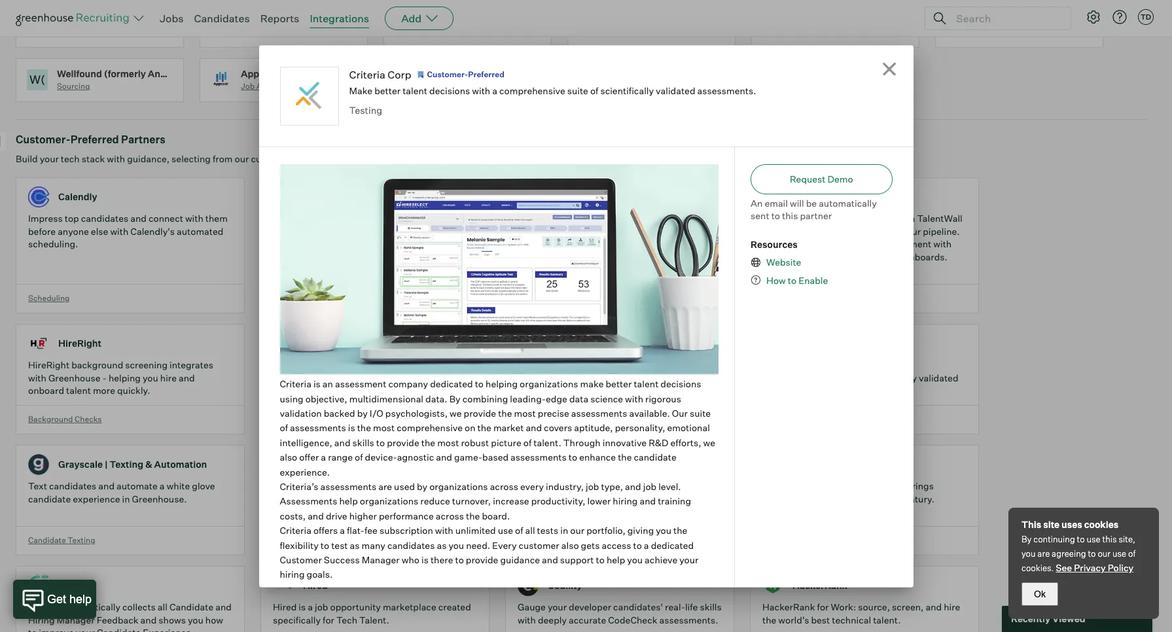 Task type: describe. For each thing, give the bounding box(es) containing it.
1 horizontal spatial texting
[[110, 459, 143, 470]]

1 horizontal spatial also
[[562, 540, 579, 551]]

policy
[[1108, 562, 1134, 574]]

most down leading- at the bottom
[[514, 408, 536, 419]]

with inside 'link'
[[886, 360, 904, 371]]

checks inside checkr background checks
[[288, 27, 315, 37]]

enhance
[[580, 452, 616, 463]]

(formerly
[[104, 68, 146, 79]]

used inside spark hire is a simple and affordable video interviewing platform used by 4,000+ companies.
[[611, 372, 632, 383]]

your left tech
[[40, 153, 59, 164]]

uses
[[1062, 519, 1083, 530]]

criteria for criteria corp
[[349, 68, 386, 81]]

developer
[[569, 602, 612, 613]]

0 horizontal spatial video
[[518, 414, 539, 424]]

eightfold
[[548, 191, 589, 203]]

by inside by continuing to use this site, you are agreeing to our use of cookies.
[[1022, 534, 1032, 545]]

hris inside rippling hris
[[609, 27, 628, 37]]

shows
[[159, 615, 186, 626]]

are inside by continuing to use this site, you are agreeing to our use of cookies.
[[1038, 549, 1050, 559]]

1 vertical spatial provide
[[387, 437, 420, 448]]

0 horizontal spatial hiring
[[280, 569, 305, 580]]

assessments. inside gauge your developer candidates' real-life skills with deeply accurate codecheck assessments.
[[660, 615, 719, 626]]

background for hireright background screening integrates with greenhouse - helping you hire and onboard talent more quickly.
[[28, 414, 73, 424]]

the up 'robust'
[[478, 423, 492, 434]]

talentwall inside the unleash your greenhouse data with talentwall and see what's really going on in your pipeline. combine visual candidate management with beautiful, automated analytics dashboards. think kanban for recruiting!
[[918, 213, 963, 224]]

2 horizontal spatial use
[[1113, 549, 1127, 559]]

and inside the unleash your greenhouse data with talentwall and see what's really going on in your pipeline. combine visual candidate management with beautiful, automated analytics dashboards. think kanban for recruiting!
[[763, 226, 779, 237]]

and down the assessments on the left bottom of the page
[[308, 511, 324, 522]]

unlimited
[[456, 525, 496, 536]]

reports link
[[260, 12, 299, 25]]

make inside make better talent decisions with a comprehensive suite of scientifically validated assessments. 'link'
[[763, 360, 786, 371]]

to down the through
[[569, 452, 578, 463]]

sourcing inside linkedin integrations sourcing
[[977, 27, 1010, 37]]

your inside gauge your developer candidates' real-life skills with deeply accurate codecheck assessments.
[[548, 602, 567, 613]]

greenhouse.
[[132, 493, 187, 505]]

greenhouse recruiting image
[[16, 10, 134, 26]]

2 vertical spatial provide
[[466, 555, 499, 566]]

subscription
[[380, 525, 433, 536]]

0 vertical spatial make better talent decisions with a comprehensive suite of scientifically validated assessments.
[[349, 85, 757, 96]]

screen, inside hackerrank for work: source, screen, and hire the world's best technical talent.
[[892, 602, 924, 613]]

a inside 'text candidates and automate a white glove candidate experience in greenhouse.'
[[160, 481, 165, 492]]

goals.
[[307, 569, 333, 580]]

background checks for easily manage screening and onboarding from decision to day one with greater efficiency and compliance.
[[273, 293, 347, 303]]

0 horizontal spatial candidate
[[28, 535, 66, 545]]

to inside easily manage screening and onboarding from decision to day one with greater efficiency and compliance.
[[311, 226, 320, 237]]

& inside bamboohr is the no.1 hr software for small & medium businesses.
[[707, 481, 714, 492]]

assessments up aptitude,
[[572, 408, 628, 419]]

scheduling for impress top candidates and connect with them before anyone else with calendly's automated scheduling.
[[28, 293, 70, 303]]

candidate texting
[[28, 535, 95, 545]]

the inside bamboohr is the no.1 hr software for small & medium businesses.
[[578, 481, 592, 492]]

you down access
[[627, 555, 643, 566]]

manager inside starred automatically collects all candidate and hiring manager feedback and shows you how to improve your candidate experience
[[57, 615, 95, 626]]

1 horizontal spatial hiring
[[613, 496, 638, 507]]

preferred for customer-preferred
[[468, 69, 505, 79]]

many
[[362, 540, 386, 551]]

validation
[[280, 408, 322, 419]]

candidate inside goodtime hire helps companies go beyond candidate experience and make every interview count.
[[273, 493, 316, 505]]

automated inside 'impress top candidates and connect with them before anyone else with calendly's automated scheduling.'
[[177, 226, 224, 237]]

no.1
[[594, 481, 612, 492]]

better inside criteria is an assessment company dedicated to helping organizations make better talent decisions using objective, multidimensional data. by combining leading-edge data science with rigorous validation backed by i/o psychologists, we provide the most precise assessments available. our suite of assessments is the most comprehensive on the market and covers aptitude, personality, emotional intelligence, and skills to provide the most robust picture of talent. through innovative r&d efforts, we also offer a range of device-agnostic and game-based assessments to enhance the candidate experience. criteria's assessments are used by organizations across every industry, job type, and job level. assessments help organizations reduce turnover, increase productivity, lower hiring and training costs, and drive higher performance across the board. criteria offers a flat-fee subscription with unlimited use of all tests in our portfolio, giving you the flexibility to test as many candidates as you need. every customer also gets access to a dedicated customer success manager who is there to provide guidance and support to help you achieve your hiring goals.
[[606, 379, 632, 390]]

small
[[682, 481, 705, 492]]

spark for spark hire
[[548, 338, 575, 349]]

integrations
[[1018, 14, 1072, 25]]

0 horizontal spatial &
[[145, 459, 152, 470]]

ok button
[[1022, 583, 1059, 606]]

easily
[[392, 360, 417, 371]]

1 horizontal spatial job
[[586, 481, 599, 492]]

your inside criteria is an assessment company dedicated to helping organizations make better talent decisions using objective, multidimensional data. by combining leading-edge data science with rigorous validation backed by i/o psychologists, we provide the most precise assessments available. our suite of assessments is the most comprehensive on the market and covers aptitude, personality, emotional intelligence, and skills to provide the most robust picture of talent. through innovative r&d efforts, we also offer a range of device-agnostic and game-based assessments to enhance the candidate experience. criteria's assessments are used by organizations across every industry, job type, and job level. assessments help organizations reduce turnover, increase productivity, lower hiring and training costs, and drive higher performance across the board. criteria offers a flat-fee subscription with unlimited use of all tests in our portfolio, giving you the flexibility to test as many candidates as you need. every customer also gets access to a dedicated customer success manager who is there to provide guidance and support to help you achieve your hiring goals.
[[680, 555, 699, 566]]

talent. inside criteria is an assessment company dedicated to helping organizations make better talent decisions using objective, multidimensional data. by combining leading-edge data science with rigorous validation backed by i/o psychologists, we provide the most precise assessments available. our suite of assessments is the most comprehensive on the market and covers aptitude, personality, emotional intelligence, and skills to provide the most robust picture of talent. through innovative r&d efforts, we also offer a range of device-agnostic and game-based assessments to enhance the candidate experience. criteria's assessments are used by organizations across every industry, job type, and job level. assessments help organizations reduce turnover, increase productivity, lower hiring and training costs, and drive higher performance across the board. criteria offers a flat-fee subscription with unlimited use of all tests in our portfolio, giving you the flexibility to test as many candidates as you need. every customer also gets access to a dedicated customer success manager who is there to provide guidance and support to help you achieve your hiring goals.
[[534, 437, 562, 448]]

the down innovative
[[618, 452, 632, 463]]

candidates
[[194, 12, 250, 25]]

and right type,
[[625, 481, 641, 492]]

higher
[[349, 511, 377, 522]]

see
[[1056, 562, 1073, 574]]

0 vertical spatial validated
[[656, 85, 696, 96]]

0 horizontal spatial interviewing
[[541, 414, 587, 424]]

background checks for hireright background screening integrates with greenhouse - helping you hire and onboard talent more quickly.
[[28, 414, 102, 424]]

you up there
[[449, 540, 464, 551]]

customer-preferred partners
[[16, 133, 165, 146]]

to up privacy on the bottom right of page
[[1089, 549, 1096, 559]]

how
[[205, 615, 223, 626]]

and inside source, screen, and rank candidates automatically with power of deep learning ai
[[587, 213, 603, 224]]

make for and
[[385, 493, 409, 505]]

greenhouse inside hireright background screening integrates with greenhouse - helping you hire and onboard talent more quickly.
[[48, 372, 101, 383]]

candidate inside criteria is an assessment company dedicated to helping organizations make better talent decisions using objective, multidimensional data. by combining leading-edge data science with rigorous validation backed by i/o psychologists, we provide the most precise assessments available. our suite of assessments is the most comprehensive on the market and covers aptitude, personality, emotional intelligence, and skills to provide the most robust picture of talent. through innovative r&d efforts, we also offer a range of device-agnostic and game-based assessments to enhance the candidate experience. criteria's assessments are used by organizations across every industry, job type, and job level. assessments help organizations reduce turnover, increase productivity, lower hiring and training costs, and drive higher performance across the board. criteria offers a flat-fee subscription with unlimited use of all tests in our portfolio, giving you the flexibility to test as many candidates as you need. every customer also gets access to a dedicated customer success manager who is there to provide guidance and support to help you achieve your hiring goals.
[[634, 452, 677, 463]]

agnostic
[[397, 452, 434, 463]]

0 vertical spatial across
[[490, 481, 519, 492]]

0 vertical spatial suite
[[568, 85, 589, 96]]

to down the 'uses'
[[1077, 534, 1085, 545]]

the up agnostic
[[422, 437, 436, 448]]

comprehensive inside criteria is an assessment company dedicated to helping organizations make better talent decisions using objective, multidimensional data. by combining leading-edge data science with rigorous validation backed by i/o psychologists, we provide the most precise assessments available. our suite of assessments is the most comprehensive on the market and covers aptitude, personality, emotional intelligence, and skills to provide the most robust picture of talent. through innovative r&d efforts, we also offer a range of device-agnostic and game-based assessments to enhance the candidate experience. criteria's assessments are used by organizations across every industry, job type, and job level. assessments help organizations reduce turnover, increase productivity, lower hiring and training costs, and drive higher performance across the board. criteria offers a flat-fee subscription with unlimited use of all tests in our portfolio, giving you the flexibility to test as many candidates as you need. every customer also gets access to a dedicated customer success manager who is there to provide guidance and support to help you achieve your hiring goals.
[[397, 423, 463, 434]]

and left "game-"
[[436, 452, 452, 463]]

1 vertical spatial across
[[436, 511, 464, 522]]

and up objective,
[[322, 372, 338, 383]]

make for organizations
[[580, 379, 604, 390]]

by inside spark hire is a simple and affordable video interviewing platform used by 4,000+ companies.
[[634, 372, 645, 383]]

screening for hire
[[125, 360, 168, 371]]

to down gets
[[596, 555, 605, 566]]

0 vertical spatial talentwall
[[793, 191, 840, 203]]

automated inside the unleash your greenhouse data with talentwall and see what's really going on in your pipeline. combine visual candidate management with beautiful, automated analytics dashboards. think kanban for recruiting!
[[805, 251, 852, 262]]

to down giving
[[633, 540, 642, 551]]

2 horizontal spatial candidate
[[170, 602, 214, 613]]

marketing
[[104, 27, 142, 37]]

0 vertical spatial provide
[[464, 408, 496, 419]]

the up market
[[498, 408, 512, 419]]

1 vertical spatial we
[[704, 437, 716, 448]]

hackerrank for hackerrank for work: source, screen, and hire the world's best technical talent.
[[763, 602, 816, 613]]

work:
[[831, 602, 857, 613]]

interviewing inside zoom video interviewing
[[816, 27, 862, 37]]

skills inside criteria is an assessment company dedicated to helping organizations make better talent decisions using objective, multidimensional data. by combining leading-edge data science with rigorous validation backed by i/o psychologists, we provide the most precise assessments available. our suite of assessments is the most comprehensive on the market and covers aptitude, personality, emotional intelligence, and skills to provide the most robust picture of talent. through innovative r&d efforts, we also offer a range of device-agnostic and game-based assessments to enhance the candidate experience. criteria's assessments are used by organizations across every industry, job type, and job level. assessments help organizations reduce turnover, increase productivity, lower hiring and training costs, and drive higher performance across the board. criteria offers a flat-fee subscription with unlimited use of all tests in our portfolio, giving you the flexibility to test as many candidates as you need. every customer also gets access to a dedicated customer success manager who is there to provide guidance and support to help you achieve your hiring goals.
[[353, 437, 374, 448]]

assessments down goodtime hire
[[320, 481, 377, 492]]

1 vertical spatial dedicated
[[651, 540, 694, 551]]

and inside 'text candidates and automate a white glove candidate experience in greenhouse.'
[[98, 481, 115, 492]]

0 horizontal spatial decisions
[[430, 85, 470, 96]]

helping for organizations
[[486, 379, 518, 390]]

and right easily
[[419, 360, 435, 371]]

backed
[[324, 408, 355, 419]]

is down backed
[[348, 423, 355, 434]]

talent.
[[360, 615, 389, 626]]

gauge
[[518, 602, 546, 613]]

greater
[[378, 226, 409, 237]]

technical
[[832, 615, 872, 626]]

businesses
[[342, 360, 390, 371]]

testing link
[[349, 105, 382, 117]]

game-
[[454, 452, 483, 463]]

of inside 'link'
[[854, 372, 862, 383]]

all inside criteria is an assessment company dedicated to helping organizations make better talent decisions using objective, multidimensional data. by combining leading-edge data science with rigorous validation backed by i/o psychologists, we provide the most precise assessments available. our suite of assessments is the most comprehensive on the market and covers aptitude, personality, emotional intelligence, and skills to provide the most robust picture of talent. through innovative r&d efforts, we also offer a range of device-agnostic and game-based assessments to enhance the candidate experience. criteria's assessments are used by organizations across every industry, job type, and job level. assessments help organizations reduce turnover, increase productivity, lower hiring and training costs, and drive higher performance across the board. criteria offers a flat-fee subscription with unlimited use of all tests in our portfolio, giving you the flexibility to test as many candidates as you need. every customer also gets access to a dedicated customer success manager who is there to provide guidance and support to help you achieve your hiring goals.
[[525, 525, 535, 536]]

hackerrank for hackerrank
[[793, 580, 848, 592]]

1 horizontal spatial recruitment
[[763, 293, 809, 303]]

medium
[[518, 493, 553, 505]]

and down collects
[[141, 615, 157, 626]]

skills inside gauge your developer candidates' real-life skills with deeply accurate codecheck assessments.
[[700, 602, 722, 613]]

this inside by continuing to use this site, you are agreeing to our use of cookies.
[[1103, 534, 1117, 545]]

linkedin integrations sourcing
[[977, 14, 1072, 37]]

to right how
[[788, 275, 797, 286]]

2 horizontal spatial &
[[859, 293, 865, 303]]

and left covers
[[526, 423, 542, 434]]

affordable
[[630, 360, 674, 371]]

your up what's
[[800, 213, 819, 224]]

0 horizontal spatial also
[[280, 452, 297, 463]]

and down customer on the left bottom
[[542, 555, 558, 566]]

your up the management
[[902, 226, 921, 237]]

the down training
[[674, 525, 688, 536]]

build your tech stack with guidance, selecting from our customers most popular integrations.
[[16, 153, 412, 164]]

is left an in the bottom left of the page
[[314, 379, 321, 390]]

jobs
[[160, 12, 184, 25]]

pipeline.
[[923, 226, 960, 237]]

criteria for criteria is an assessment company dedicated to helping organizations make better talent decisions using objective, multidimensional data. by combining leading-edge data science with rigorous validation backed by i/o psychologists, we provide the most precise assessments available. our suite of assessments is the most comprehensive on the market and covers aptitude, personality, emotional intelligence, and skills to provide the most robust picture of talent. through innovative r&d efforts, we also offer a range of device-agnostic and game-based assessments to enhance the candidate experience. criteria's assessments are used by organizations across every industry, job type, and job level. assessments help organizations reduce turnover, increase productivity, lower hiring and training costs, and drive higher performance across the board. criteria offers a flat-fee subscription with unlimited use of all tests in our portfolio, giving you the flexibility to test as many candidates as you need. every customer also gets access to a dedicated customer success manager who is there to provide guidance and support to help you achieve your hiring goals.
[[280, 379, 312, 390]]

robust
[[461, 437, 489, 448]]

1 horizontal spatial candidate
[[97, 627, 141, 633]]

documents
[[377, 372, 425, 383]]

using
[[280, 393, 304, 404]]

checks for hireright background screening integrates with greenhouse - helping you hire and onboard talent more quickly.
[[75, 414, 102, 424]]

board.
[[482, 511, 510, 522]]

1 horizontal spatial use
[[1087, 534, 1101, 545]]

integrations
[[310, 12, 369, 25]]

gauge your developer candidates' real-life skills with deeply accurate codecheck assessments.
[[518, 602, 722, 626]]

candidates inside 'impress top candidates and connect with them before anyone else with calendly's automated scheduling.'
[[81, 213, 128, 224]]

see
[[781, 226, 796, 237]]

spark for spark hire is a simple and affordable video interviewing platform used by 4,000+ companies.
[[518, 360, 543, 371]]

the up unlimited at the left bottom of page
[[466, 511, 480, 522]]

automatically inside an email will be automatically sent to this partner
[[819, 197, 877, 209]]

device-
[[365, 452, 397, 463]]

|
[[105, 459, 108, 470]]

hire inside hackerrank for work: source, screen, and hire the world's best technical talent.
[[944, 602, 961, 613]]

beautiful,
[[763, 251, 803, 262]]

an
[[751, 197, 763, 209]]

innovative
[[603, 437, 647, 448]]

used inside criteria is an assessment company dedicated to helping organizations make better talent decisions using objective, multidimensional data. by combining leading-edge data science with rigorous validation backed by i/o psychologists, we provide the most precise assessments available. our suite of assessments is the most comprehensive on the market and covers aptitude, personality, emotional intelligence, and skills to provide the most robust picture of talent. through innovative r&d efforts, we also offer a range of device-agnostic and game-based assessments to enhance the candidate experience. criteria's assessments are used by organizations across every industry, job type, and job level. assessments help organizations reduce turnover, increase productivity, lower hiring and training costs, and drive higher performance across the board. criteria offers a flat-fee subscription with unlimited use of all tests in our portfolio, giving you the flexibility to test as many candidates as you need. every customer also gets access to a dedicated customer success manager who is there to provide guidance and support to help you achieve your hiring goals.
[[394, 481, 415, 492]]

experience
[[143, 627, 191, 633]]

recruitment inside gem recruitment marketing
[[57, 27, 103, 37]]

science
[[591, 393, 623, 404]]

crosschq's cloud-based platform brings reference checking into the 21st century. link
[[750, 445, 995, 566]]

most up "game-"
[[437, 437, 459, 448]]

background for easily manage screening and onboarding from decision to day one with greater efficiency and compliance.
[[273, 293, 318, 303]]

helping for you
[[109, 372, 141, 383]]

screen, inside source, screen, and rank candidates automatically with power of deep learning ai
[[553, 213, 585, 224]]

talent inside criteria is an assessment company dedicated to helping organizations make better talent decisions using objective, multidimensional data. by combining leading-edge data science with rigorous validation backed by i/o psychologists, we provide the most precise assessments available. our suite of assessments is the most comprehensive on the market and covers aptitude, personality, emotional intelligence, and skills to provide the most robust picture of talent. through innovative r&d efforts, we also offer a range of device-agnostic and game-based assessments to enhance the candidate experience. criteria's assessments are used by organizations across every industry, job type, and job level. assessments help organizations reduce turnover, increase productivity, lower hiring and training costs, and drive higher performance across the board. criteria offers a flat-fee subscription with unlimited use of all tests in our portfolio, giving you the flexibility to test as many candidates as you need. every customer also gets access to a dedicated customer success manager who is there to provide guidance and support to help you achieve your hiring goals.
[[634, 379, 659, 390]]

configure image
[[1086, 9, 1102, 25]]

goodtime hire
[[303, 459, 371, 470]]

improve
[[39, 627, 74, 633]]

goodtime for goodtime hire helps companies go beyond candidate experience and make every interview count.
[[273, 481, 318, 492]]

an email will be automatically sent to this partner
[[751, 197, 877, 221]]

tech
[[337, 615, 358, 626]]

to right there
[[455, 555, 464, 566]]

unleash your greenhouse data with talentwall and see what's really going on in your pipeline. combine visual candidate management with beautiful, automated analytics dashboards. think kanban for recruiting!
[[763, 213, 963, 275]]

privacy
[[1075, 562, 1106, 574]]

and inside 'impress top candidates and connect with them before anyone else with calendly's automated scheduling.'
[[130, 213, 147, 224]]

in inside the unleash your greenhouse data with talentwall and see what's really going on in your pipeline. combine visual candidate management with beautiful, automated analytics dashboards. think kanban for recruiting!
[[892, 226, 900, 237]]

0 horizontal spatial better
[[375, 85, 401, 96]]

you right giving
[[656, 525, 672, 536]]

assessments
[[280, 496, 337, 507]]

the down i/o
[[357, 423, 371, 434]]

2 vertical spatial organizations
[[360, 496, 419, 507]]

checking
[[806, 493, 845, 505]]

0 vertical spatial from
[[213, 153, 233, 164]]

one
[[339, 226, 355, 237]]

greenhouse inside the unleash your greenhouse data with talentwall and see what's really going on in your pipeline. combine visual candidate management with beautiful, automated analytics dashboards. think kanban for recruiting!
[[821, 213, 873, 224]]

with inside gauge your developer candidates' real-life skills with deeply accurate codecheck assessments.
[[518, 615, 536, 626]]

sourcing up spark hire
[[518, 293, 551, 303]]

bamboohr is the no.1 hr software for small & medium businesses.
[[518, 481, 714, 505]]

lower
[[588, 496, 611, 507]]

and up greater
[[381, 213, 398, 224]]

hire for spark hire
[[576, 338, 595, 349]]

manager inside criteria is an assessment company dedicated to helping organizations make better talent decisions using objective, multidimensional data. by combining leading-edge data science with rigorous validation backed by i/o psychologists, we provide the most precise assessments available. our suite of assessments is the most comprehensive on the market and covers aptitude, personality, emotional intelligence, and skills to provide the most robust picture of talent. through innovative r&d efforts, we also offer a range of device-agnostic and game-based assessments to enhance the candidate experience. criteria's assessments are used by organizations across every industry, job type, and job level. assessments help organizations reduce turnover, increase productivity, lower hiring and training costs, and drive higher performance across the board. criteria offers a flat-fee subscription with unlimited use of all tests in our portfolio, giving you the flexibility to test as many candidates as you need. every customer also gets access to a dedicated customer success manager who is there to provide guidance and support to help you achieve your hiring goals.
[[362, 555, 400, 566]]

0 vertical spatial organizations
[[520, 379, 579, 390]]

bamboohr for bamboohr is the no.1 hr software for small & medium businesses.
[[518, 481, 567, 492]]

manage inside easily manage screening and onboarding from decision to day one with greater efficiency and compliance.
[[300, 213, 335, 224]]

for inside the unleash your greenhouse data with talentwall and see what's really going on in your pipeline. combine visual candidate management with beautiful, automated analytics dashboards. think kanban for recruiting!
[[825, 264, 837, 275]]

better inside make better talent decisions with a comprehensive suite of scientifically validated assessments. 'link'
[[788, 360, 814, 371]]

and down software
[[640, 496, 656, 507]]

decision
[[273, 226, 309, 237]]

1 horizontal spatial organizations
[[430, 481, 488, 492]]

checkr
[[241, 14, 273, 25]]

2 as from the left
[[437, 540, 447, 551]]

background inside checkr background checks
[[241, 27, 286, 37]]

is inside bamboohr is the no.1 hr software for small & medium businesses.
[[569, 481, 576, 492]]

1 as from the left
[[350, 540, 360, 551]]

2 horizontal spatial job
[[643, 481, 657, 492]]

hire inside hireright background screening integrates with greenhouse - helping you hire and onboard talent more quickly.
[[160, 372, 177, 383]]

of inside by continuing to use this site, you are agreeing to our use of cookies.
[[1129, 549, 1136, 559]]

calendly's
[[130, 226, 175, 237]]

customer
[[519, 540, 560, 551]]

is right who
[[422, 555, 429, 566]]

helps inside docusign helps businesses easily and securely sign, send, and manage documents in the cloud.
[[317, 360, 340, 371]]

learning
[[661, 226, 696, 237]]

by left beyond
[[417, 481, 428, 492]]

access
[[602, 540, 632, 551]]

with inside source, screen, and rank candidates automatically with power of deep learning ai
[[578, 226, 596, 237]]

opportunity
[[330, 602, 381, 613]]

source,
[[859, 602, 890, 613]]

codility
[[548, 580, 582, 592]]

our inside criteria is an assessment company dedicated to helping organizations make better talent decisions using objective, multidimensional data. by combining leading-edge data science with rigorous validation backed by i/o psychologists, we provide the most precise assessments available. our suite of assessments is the most comprehensive on the market and covers aptitude, personality, emotional intelligence, and skills to provide the most robust picture of talent. through innovative r&d efforts, we also offer a range of device-agnostic and game-based assessments to enhance the candidate experience. criteria's assessments are used by organizations across every industry, job type, and job level. assessments help organizations reduce turnover, increase productivity, lower hiring and training costs, and drive higher performance across the board. criteria offers a flat-fee subscription with unlimited use of all tests in our portfolio, giving you the flexibility to test as many candidates as you need. every customer also gets access to a dedicated customer success manager who is there to provide guidance and support to help you achieve your hiring goals.
[[570, 525, 585, 536]]

created
[[439, 602, 471, 613]]

see privacy policy
[[1056, 562, 1134, 574]]

1 horizontal spatial help
[[607, 555, 626, 566]]

0 vertical spatial make
[[349, 85, 373, 96]]

r&d
[[649, 437, 669, 448]]

unleash
[[763, 213, 798, 224]]

most down i/o
[[373, 423, 395, 434]]

zoom video interviewing
[[793, 14, 862, 37]]

integrations link
[[310, 12, 369, 25]]

a inside spark hire is a simple and affordable video interviewing platform used by 4,000+ companies.
[[575, 360, 580, 371]]

life
[[686, 602, 698, 613]]

the inside docusign helps businesses easily and securely sign, send, and manage documents in the cloud.
[[437, 372, 451, 383]]

0 horizontal spatial hris
[[518, 535, 537, 545]]

candidates inside criteria is an assessment company dedicated to helping organizations make better talent decisions using objective, multidimensional data. by combining leading-edge data science with rigorous validation backed by i/o psychologists, we provide the most precise assessments available. our suite of assessments is the most comprehensive on the market and covers aptitude, personality, emotional intelligence, and skills to provide the most robust picture of talent. through innovative r&d efforts, we also offer a range of device-agnostic and game-based assessments to enhance the candidate experience. criteria's assessments are used by organizations across every industry, job type, and job level. assessments help organizations reduce turnover, increase productivity, lower hiring and training costs, and drive higher performance across the board. criteria offers a flat-fee subscription with unlimited use of all tests in our portfolio, giving you the flexibility to test as many candidates as you need. every customer also gets access to a dedicated customer success manager who is there to provide guidance and support to help you achieve your hiring goals.
[[388, 540, 435, 551]]

really
[[828, 226, 851, 237]]

crosschq's
[[763, 481, 810, 492]]

you inside hireright background screening integrates with greenhouse - helping you hire and onboard talent more quickly.
[[143, 372, 158, 383]]

0 vertical spatial our
[[235, 153, 249, 164]]

guidance
[[501, 555, 540, 566]]

and right efficiency
[[454, 226, 470, 237]]

to up 'combining'
[[475, 379, 484, 390]]

and up how
[[216, 602, 232, 613]]

specifically
[[273, 615, 321, 626]]

our inside by continuing to use this site, you are agreeing to our use of cookies.
[[1098, 549, 1111, 559]]

every inside goodtime hire helps companies go beyond candidate experience and make every interview count.
[[411, 493, 434, 505]]

by inside criteria is an assessment company dedicated to helping organizations make better talent decisions using objective, multidimensional data. by combining leading-edge data science with rigorous validation backed by i/o psychologists, we provide the most precise assessments available. our suite of assessments is the most comprehensive on the market and covers aptitude, personality, emotional intelligence, and skills to provide the most robust picture of talent. through innovative r&d efforts, we also offer a range of device-agnostic and game-based assessments to enhance the candidate experience. criteria's assessments are used by organizations across every industry, job type, and job level. assessments help organizations reduce turnover, increase productivity, lower hiring and training costs, and drive higher performance across the board. criteria offers a flat-fee subscription with unlimited use of all tests in our portfolio, giving you the flexibility to test as many candidates as you need. every customer also gets access to a dedicated customer success manager who is there to provide guidance and support to help you achieve your hiring goals.
[[450, 393, 461, 404]]

deep
[[637, 226, 659, 237]]

enable
[[799, 275, 828, 286]]

assessments down covers
[[511, 452, 567, 463]]



Task type: locate. For each thing, give the bounding box(es) containing it.
candidates up who
[[388, 540, 435, 551]]

texting right |
[[110, 459, 143, 470]]

make better talent decisions with a comprehensive suite of scientifically validated assessments. inside 'link'
[[763, 360, 959, 396]]

automatically down source,
[[518, 226, 576, 237]]

you left how
[[188, 615, 204, 626]]

with inside easily manage screening and onboarding from decision to day one with greater efficiency and compliance.
[[357, 226, 376, 237]]

1 vertical spatial by
[[1022, 534, 1032, 545]]

comprehensive inside make better talent decisions with a comprehensive suite of scientifically validated assessments. 'link'
[[763, 372, 829, 383]]

your right improve
[[76, 627, 95, 633]]

hire
[[576, 338, 595, 349], [545, 360, 563, 371], [352, 459, 371, 470], [320, 481, 339, 492]]

0 vertical spatial recruitment
[[57, 27, 103, 37]]

you inside starred automatically collects all candidate and hiring manager feedback and shows you how to improve your candidate experience
[[188, 615, 204, 626]]

based inside crosschq's cloud-based platform brings reference checking into the 21st century.
[[840, 481, 866, 492]]

0 vertical spatial docusign
[[303, 338, 347, 349]]

docusign up send,
[[303, 338, 347, 349]]

of
[[591, 85, 599, 96], [627, 226, 635, 237], [854, 372, 862, 383], [280, 423, 288, 434], [524, 437, 532, 448], [355, 452, 363, 463], [515, 525, 523, 536], [1129, 549, 1136, 559]]

0 vertical spatial hire
[[160, 372, 177, 383]]

2 vertical spatial criteria
[[280, 525, 312, 536]]

hire for goodtime hire
[[352, 459, 371, 470]]

hireright for hireright background screening integrates with greenhouse - helping you hire and onboard talent more quickly.
[[28, 360, 69, 371]]

power
[[598, 226, 625, 237]]

hire for goodtime hire helps companies go beyond candidate experience and make every interview count.
[[320, 481, 339, 492]]

from
[[213, 153, 233, 164], [451, 213, 471, 224]]

customer- for customer-preferred
[[427, 69, 468, 79]]

candidates inside 'text candidates and automate a white glove candidate experience in greenhouse.'
[[49, 481, 96, 492]]

scheduling.
[[28, 238, 78, 250]]

hired for hired
[[303, 580, 328, 592]]

candidates link
[[194, 12, 250, 25]]

and inside hackerrank for work: source, screen, and hire the world's best technical talent.
[[926, 602, 942, 613]]

spark inside spark hire is a simple and affordable video interviewing platform used by 4,000+ companies.
[[518, 360, 543, 371]]

precise
[[538, 408, 570, 419]]

companies
[[366, 481, 413, 492]]

skills up device-
[[353, 437, 374, 448]]

manager up improve
[[57, 615, 95, 626]]

the inside hackerrank for work: source, screen, and hire the world's best technical talent.
[[763, 615, 777, 626]]

starred inside starred automatically collects all candidate and hiring manager feedback and shows you how to improve your candidate experience
[[28, 602, 60, 613]]

drive
[[326, 511, 347, 522]]

organizations up interview
[[430, 481, 488, 492]]

make inside criteria is an assessment company dedicated to helping organizations make better talent decisions using objective, multidimensional data. by combining leading-edge data science with rigorous validation backed by i/o psychologists, we provide the most precise assessments available. our suite of assessments is the most comprehensive on the market and covers aptitude, personality, emotional intelligence, and skills to provide the most robust picture of talent. through innovative r&d efforts, we also offer a range of device-agnostic and game-based assessments to enhance the candidate experience. criteria's assessments are used by organizations across every industry, job type, and job level. assessments help organizations reduce turnover, increase productivity, lower hiring and training costs, and drive higher performance across the board. criteria offers a flat-fee subscription with unlimited use of all tests in our portfolio, giving you the flexibility to test as many candidates as you need. every customer also gets access to a dedicated customer success manager who is there to provide guidance and support to help you achieve your hiring goals.
[[580, 379, 604, 390]]

experience inside goodtime hire helps companies go beyond candidate experience and make every interview count.
[[318, 493, 365, 505]]

1 vertical spatial &
[[145, 459, 152, 470]]

starred up hiring
[[28, 602, 60, 613]]

is inside hired is a job opportunity marketplace created specifically for tech talent.
[[299, 602, 306, 613]]

interviewing
[[816, 27, 862, 37], [541, 414, 587, 424]]

0 horizontal spatial scheduling
[[28, 293, 70, 303]]

and down integrates
[[179, 372, 195, 383]]

experience inside 'text candidates and automate a white glove candidate experience in greenhouse.'
[[73, 493, 120, 505]]

0 vertical spatial we
[[450, 408, 462, 419]]

most left popular
[[299, 153, 320, 164]]

talentwall up pipeline.
[[918, 213, 963, 224]]

on up 'robust'
[[465, 423, 476, 434]]

is up businesses.
[[569, 481, 576, 492]]

are up cookies.
[[1038, 549, 1050, 559]]

make better talent decisions with a comprehensive suite of scientifically validated assessments. link
[[750, 324, 995, 445]]

rank
[[605, 213, 624, 224]]

0 horizontal spatial we
[[450, 408, 462, 419]]

Search text field
[[953, 9, 1059, 28]]

1 horizontal spatial dedicated
[[651, 540, 694, 551]]

and down |
[[98, 481, 115, 492]]

helps inside goodtime hire helps companies go beyond candidate experience and make every interview count.
[[341, 481, 364, 492]]

0 vertical spatial help
[[339, 496, 358, 507]]

training
[[658, 496, 691, 507]]

ai
[[698, 226, 707, 237]]

interviewing down edge
[[541, 414, 587, 424]]

by left i/o
[[357, 408, 368, 419]]

1 horizontal spatial &
[[707, 481, 714, 492]]

21st
[[881, 493, 898, 505]]

1 horizontal spatial suite
[[690, 408, 711, 419]]

0 vertical spatial hireright
[[58, 338, 101, 349]]

1 vertical spatial platform
[[868, 481, 905, 492]]

1 horizontal spatial better
[[606, 379, 632, 390]]

0 vertical spatial better
[[375, 85, 401, 96]]

assessments up intelligence,
[[290, 423, 346, 434]]

sign,
[[273, 372, 294, 383]]

scheduling for goodtime hire helps companies go beyond candidate experience and make every interview count.
[[273, 535, 315, 545]]

1 vertical spatial checks
[[320, 293, 347, 303]]

company
[[389, 379, 428, 390]]

scheduling up the customer
[[273, 535, 315, 545]]

by down 'demo'
[[842, 191, 853, 203]]

the down securely
[[437, 372, 451, 383]]

for inside hired is a job opportunity marketplace created specifically for tech talent.
[[323, 615, 335, 626]]

1 vertical spatial manager
[[57, 615, 95, 626]]

candidate down "text"
[[28, 493, 71, 505]]

hireright background screening integrates with greenhouse - helping you hire and onboard talent more quickly.
[[28, 360, 213, 396]]

across up increase
[[490, 481, 519, 492]]

there
[[431, 555, 453, 566]]

& right small
[[707, 481, 714, 492]]

2 vertical spatial better
[[606, 379, 632, 390]]

costs,
[[280, 511, 306, 522]]

hiring down hr
[[613, 496, 638, 507]]

0 horizontal spatial make
[[349, 85, 373, 96]]

type,
[[601, 481, 623, 492]]

criteria up using
[[280, 379, 312, 390]]

easily
[[273, 213, 298, 224]]

1 vertical spatial video
[[518, 414, 539, 424]]

i/o
[[370, 408, 384, 419]]

0 vertical spatial this
[[782, 210, 798, 221]]

1 horizontal spatial every
[[520, 481, 544, 492]]

talent inside hireright background screening integrates with greenhouse - helping you hire and onboard talent more quickly.
[[66, 385, 91, 396]]

goodtime inside goodtime hire helps companies go beyond candidate experience and make every interview count.
[[273, 481, 318, 492]]

1 vertical spatial talent.
[[874, 615, 901, 626]]

0 vertical spatial comprehensive
[[500, 85, 566, 96]]

candidates
[[81, 213, 128, 224], [626, 213, 674, 224], [49, 481, 96, 492], [388, 540, 435, 551]]

0 vertical spatial assessments.
[[698, 85, 757, 96]]

partner
[[800, 210, 832, 221]]

1 vertical spatial texting
[[68, 535, 95, 545]]

screening inside easily manage screening and onboarding from decision to day one with greater efficiency and compliance.
[[337, 213, 379, 224]]

1 horizontal spatial customer-
[[427, 69, 468, 79]]

screening inside hireright background screening integrates with greenhouse - helping you hire and onboard talent more quickly.
[[125, 360, 168, 371]]

1 vertical spatial bamboohr
[[518, 481, 567, 492]]

suite inside make better talent decisions with a comprehensive suite of scientifically validated assessments.
[[831, 372, 852, 383]]

0 vertical spatial texting
[[110, 459, 143, 470]]

and inside goodtime hire helps companies go beyond candidate experience and make every interview count.
[[367, 493, 383, 505]]

0 vertical spatial candidate
[[28, 535, 66, 545]]

1 vertical spatial also
[[562, 540, 579, 551]]

is inside spark hire is a simple and affordable video interviewing platform used by 4,000+ companies.
[[565, 360, 573, 371]]

greenhouse up really
[[821, 213, 873, 224]]

and inside spark hire is a simple and affordable video interviewing platform used by 4,000+ companies.
[[612, 360, 628, 371]]

job inside hired is a job opportunity marketplace created specifically for tech talent.
[[315, 602, 328, 613]]

sourcing inside wellfound (formerly angellist talent) sourcing
[[57, 81, 90, 91]]

goodtime hire helps companies go beyond candidate experience and make every interview count.
[[273, 481, 476, 517]]

test
[[331, 540, 348, 551]]

suite inside criteria is an assessment company dedicated to helping organizations make better talent decisions using objective, multidimensional data. by combining leading-edge data science with rigorous validation backed by i/o psychologists, we provide the most precise assessments available. our suite of assessments is the most comprehensive on the market and covers aptitude, personality, emotional intelligence, and skills to provide the most robust picture of talent. through innovative r&d efforts, we also offer a range of device-agnostic and game-based assessments to enhance the candidate experience. criteria's assessments are used by organizations across every industry, job type, and job level. assessments help organizations reduce turnover, increase productivity, lower hiring and training costs, and drive higher performance across the board. criteria offers a flat-fee subscription with unlimited use of all tests in our portfolio, giving you the flexibility to test as many candidates as you need. every customer also gets access to a dedicated customer success manager who is there to provide guidance and support to help you achieve your hiring goals.
[[690, 408, 711, 419]]

background down the checkr on the top left of page
[[241, 27, 286, 37]]

management
[[875, 238, 932, 250]]

criteria corp banner image image
[[280, 164, 719, 374]]

1 vertical spatial make
[[763, 360, 786, 371]]

0 horizontal spatial based
[[483, 452, 509, 463]]

your inside starred automatically collects all candidate and hiring manager feedback and shows you how to improve your candidate experience
[[76, 627, 95, 633]]

as down flat-
[[350, 540, 360, 551]]

by
[[842, 191, 853, 203], [634, 372, 645, 383], [357, 408, 368, 419], [417, 481, 428, 492]]

1 vertical spatial comprehensive
[[763, 372, 829, 383]]

a inside 'link'
[[906, 360, 911, 371]]

1 horizontal spatial on
[[880, 226, 890, 237]]

video inside zoom video interviewing
[[793, 27, 814, 37]]

the inside crosschq's cloud-based platform brings reference checking into the 21st century.
[[865, 493, 879, 505]]

on inside the unleash your greenhouse data with talentwall and see what's really going on in your pipeline. combine visual candidate management with beautiful, automated analytics dashboards. think kanban for recruiting!
[[880, 226, 890, 237]]

decisions inside criteria is an assessment company dedicated to helping organizations make better talent decisions using objective, multidimensional data. by combining leading-edge data science with rigorous validation backed by i/o psychologists, we provide the most precise assessments available. our suite of assessments is the most comprehensive on the market and covers aptitude, personality, emotional intelligence, and skills to provide the most robust picture of talent. through innovative r&d efforts, we also offer a range of device-agnostic and game-based assessments to enhance the candidate experience. criteria's assessments are used by organizations across every industry, job type, and job level. assessments help organizations reduce turnover, increase productivity, lower hiring and training costs, and drive higher performance across the board. criteria offers a flat-fee subscription with unlimited use of all tests in our portfolio, giving you the flexibility to test as many candidates as you need. every customer also gets access to a dedicated customer success manager who is there to provide guidance and support to help you achieve your hiring goals.
[[661, 379, 702, 390]]

w(
[[29, 72, 45, 87]]

from up efficiency
[[451, 213, 471, 224]]

customer
[[280, 555, 322, 566]]

4,000+
[[647, 372, 680, 383]]

for up best at the bottom of page
[[818, 602, 829, 613]]

1 horizontal spatial helping
[[486, 379, 518, 390]]

0 horizontal spatial this
[[782, 210, 798, 221]]

0 horizontal spatial make
[[385, 493, 409, 505]]

job up specifically
[[315, 602, 328, 613]]

in inside docusign helps businesses easily and securely sign, send, and manage documents in the cloud.
[[427, 372, 435, 383]]

how
[[767, 275, 786, 286]]

from right the selecting
[[213, 153, 233, 164]]

hire up interviewing
[[545, 360, 563, 371]]

every up medium
[[520, 481, 544, 492]]

docusign for docusign helps businesses easily and securely sign, send, and manage documents in the cloud.
[[273, 360, 315, 371]]

we right efforts,
[[704, 437, 716, 448]]

of inside source, screen, and rank candidates automatically with power of deep learning ai
[[627, 226, 635, 237]]

hired for hired is a job opportunity marketplace created specifically for tech talent.
[[273, 602, 297, 613]]

0 horizontal spatial customer-
[[16, 133, 71, 146]]

0 horizontal spatial use
[[498, 525, 513, 536]]

organizations down companies on the bottom left of page
[[360, 496, 419, 507]]

text
[[28, 481, 47, 492]]

hireflow
[[425, 14, 463, 25]]

customer- for customer-preferred partners
[[16, 133, 71, 146]]

screening up one
[[337, 213, 379, 224]]

hire inside spark hire is a simple and affordable video interviewing platform used by 4,000+ companies.
[[545, 360, 563, 371]]

hiring down the customer
[[280, 569, 305, 580]]

what's
[[798, 226, 826, 237]]

make better talent decisions with a comprehensive suite of scientifically validated assessments.
[[349, 85, 757, 96], [763, 360, 959, 396]]

from inside easily manage screening and onboarding from decision to day one with greater efficiency and compliance.
[[451, 213, 471, 224]]

candidates inside source, screen, and rank candidates automatically with power of deep learning ai
[[626, 213, 674, 224]]

hire down goodtime hire
[[320, 481, 339, 492]]

reference
[[763, 493, 804, 505]]

you inside by continuing to use this site, you are agreeing to our use of cookies.
[[1022, 549, 1036, 559]]

hire for spark hire is a simple and affordable video interviewing platform used by 4,000+ companies.
[[545, 360, 563, 371]]

2 vertical spatial our
[[1098, 549, 1111, 559]]

integrations.
[[357, 153, 412, 164]]

greenhouse
[[821, 213, 873, 224], [48, 372, 101, 383]]

checkr background checks
[[241, 14, 315, 37]]

the
[[437, 372, 451, 383], [498, 408, 512, 419], [357, 423, 371, 434], [478, 423, 492, 434], [422, 437, 436, 448], [618, 452, 632, 463], [578, 481, 592, 492], [865, 493, 879, 505], [466, 511, 480, 522], [674, 525, 688, 536], [763, 615, 777, 626]]

0 vertical spatial &
[[859, 293, 865, 303]]

2 horizontal spatial suite
[[831, 372, 852, 383]]

manager down many
[[362, 555, 400, 566]]

0 horizontal spatial dedicated
[[430, 379, 473, 390]]

platform inside crosschq's cloud-based platform brings reference checking into the 21st century.
[[868, 481, 905, 492]]

scientifically inside 'link'
[[864, 372, 917, 383]]

make inside goodtime hire helps companies go beyond candidate experience and make every interview count.
[[385, 493, 409, 505]]

manage inside docusign helps businesses easily and securely sign, send, and manage documents in the cloud.
[[340, 372, 375, 383]]

rippling
[[609, 14, 646, 25]]

help down access
[[607, 555, 626, 566]]

1 vertical spatial are
[[1038, 549, 1050, 559]]

2 horizontal spatial better
[[788, 360, 814, 371]]

hire inside goodtime hire helps companies go beyond candidate experience and make every interview count.
[[320, 481, 339, 492]]

real-
[[665, 602, 686, 613]]

docusign for docusign
[[303, 338, 347, 349]]

based up into
[[840, 481, 866, 492]]

combining
[[463, 393, 508, 404]]

use inside criteria is an assessment company dedicated to helping organizations make better talent decisions using objective, multidimensional data. by combining leading-edge data science with rigorous validation backed by i/o psychologists, we provide the most precise assessments available. our suite of assessments is the most comprehensive on the market and covers aptitude, personality, emotional intelligence, and skills to provide the most robust picture of talent. through innovative r&d efforts, we also offer a range of device-agnostic and game-based assessments to enhance the candidate experience. criteria's assessments are used by organizations across every industry, job type, and job level. assessments help organizations reduce turnover, increase productivity, lower hiring and training costs, and drive higher performance across the board. criteria offers a flat-fee subscription with unlimited use of all tests in our portfolio, giving you the flexibility to test as many candidates as you need. every customer also gets access to a dedicated customer success manager who is there to provide guidance and support to help you achieve your hiring goals.
[[498, 525, 513, 536]]

you
[[143, 372, 158, 383], [656, 525, 672, 536], [449, 540, 464, 551], [1022, 549, 1036, 559], [627, 555, 643, 566], [188, 615, 204, 626]]

td
[[1141, 12, 1152, 22]]

helps down goodtime hire
[[341, 481, 364, 492]]

preferred right google
[[468, 69, 505, 79]]

and right simple on the bottom
[[612, 360, 628, 371]]

in inside criteria is an assessment company dedicated to helping organizations make better talent decisions using objective, multidimensional data. by combining leading-edge data science with rigorous validation backed by i/o psychologists, we provide the most precise assessments available. our suite of assessments is the most comprehensive on the market and covers aptitude, personality, emotional intelligence, and skills to provide the most robust picture of talent. through innovative r&d efforts, we also offer a range of device-agnostic and game-based assessments to enhance the candidate experience. criteria's assessments are used by organizations across every industry, job type, and job level. assessments help organizations reduce turnover, increase productivity, lower hiring and training costs, and drive higher performance across the board. criteria offers a flat-fee subscription with unlimited use of all tests in our portfolio, giving you the flexibility to test as many candidates as you need. every customer also gets access to a dedicated customer success manager who is there to provide guidance and support to help you achieve your hiring goals.
[[561, 525, 569, 536]]

experience down |
[[73, 493, 120, 505]]

screening for one
[[337, 213, 379, 224]]

recently
[[1012, 614, 1051, 625]]

to left test
[[321, 540, 329, 551]]

1 horizontal spatial preferred
[[468, 69, 505, 79]]

0 vertical spatial hiring
[[613, 496, 638, 507]]

and up range
[[334, 437, 351, 448]]

preferred for customer-preferred partners
[[71, 133, 119, 146]]

0 horizontal spatial across
[[436, 511, 464, 522]]

talent. down the source,
[[874, 615, 901, 626]]

automatically
[[819, 197, 877, 209], [518, 226, 576, 237], [62, 602, 121, 613]]

for up training
[[668, 481, 680, 492]]

hire up simple on the bottom
[[576, 338, 595, 349]]

starred for starred
[[58, 580, 92, 592]]

1 vertical spatial recruitment
[[763, 293, 809, 303]]

0 horizontal spatial automatically
[[62, 602, 121, 613]]

e-
[[273, 414, 282, 424]]

0 vertical spatial hired
[[303, 580, 328, 592]]

based down picture
[[483, 452, 509, 463]]

candidate down "text"
[[28, 535, 66, 545]]

help up "drive"
[[339, 496, 358, 507]]

& up automate
[[145, 459, 152, 470]]

hackerrank inside hackerrank for work: source, screen, and hire the world's best technical talent.
[[763, 602, 816, 613]]

0 horizontal spatial every
[[411, 493, 434, 505]]

goodtime for goodtime hire
[[303, 459, 350, 470]]

quickly.
[[117, 385, 150, 396]]

on inside criteria is an assessment company dedicated to helping organizations make better talent decisions using objective, multidimensional data. by combining leading-edge data science with rigorous validation backed by i/o psychologists, we provide the most precise assessments available. our suite of assessments is the most comprehensive on the market and covers aptitude, personality, emotional intelligence, and skills to provide the most robust picture of talent. through innovative r&d efforts, we also offer a range of device-agnostic and game-based assessments to enhance the candidate experience. criteria's assessments are used by organizations across every industry, job type, and job level. assessments help organizations reduce turnover, increase productivity, lower hiring and training costs, and drive higher performance across the board. criteria offers a flat-fee subscription with unlimited use of all tests in our portfolio, giving you the flexibility to test as many candidates as you need. every customer also gets access to a dedicated customer success manager who is there to provide guidance and support to help you achieve your hiring goals.
[[465, 423, 476, 434]]

appcast job advertising
[[241, 68, 299, 91]]

0 horizontal spatial by
[[450, 393, 461, 404]]

day
[[322, 226, 337, 237]]

every down go
[[411, 493, 434, 505]]

testing
[[349, 105, 382, 117]]

guidance,
[[127, 153, 170, 164]]

0 horizontal spatial scientifically
[[601, 85, 654, 96]]

0 vertical spatial hackerrank
[[793, 580, 848, 592]]

0 vertical spatial scheduling
[[425, 81, 467, 91]]

0 vertical spatial make
[[580, 379, 604, 390]]

1 horizontal spatial hired
[[303, 580, 328, 592]]

you up cookies.
[[1022, 549, 1036, 559]]

0 horizontal spatial used
[[394, 481, 415, 492]]

and inside hireright background screening integrates with greenhouse - helping you hire and onboard talent more quickly.
[[179, 372, 195, 383]]

talent. inside hackerrank for work: source, screen, and hire the world's best technical talent.
[[874, 615, 901, 626]]

automated
[[177, 226, 224, 237], [805, 251, 852, 262]]

assessments. inside make better talent decisions with a comprehensive suite of scientifically validated assessments.
[[763, 385, 822, 396]]

1 vertical spatial screening
[[125, 360, 168, 371]]

hris up guidance
[[518, 535, 537, 545]]

automatically inside starred automatically collects all candidate and hiring manager feedback and shows you how to improve your candidate experience
[[62, 602, 121, 613]]

validated inside 'link'
[[919, 372, 959, 383]]

offers
[[314, 525, 338, 536]]

background checks down compliance.
[[273, 293, 347, 303]]

0 vertical spatial on
[[880, 226, 890, 237]]

bamboohr up industry, at the bottom of page
[[548, 459, 599, 470]]

customers
[[251, 153, 297, 164]]

recruitment down how to enable link
[[763, 293, 809, 303]]

for right kanban
[[825, 264, 837, 275]]

go
[[415, 481, 426, 492]]

checks for easily manage screening and onboarding from decision to day one with greater efficiency and compliance.
[[320, 293, 347, 303]]

are inside criteria is an assessment company dedicated to helping organizations make better talent decisions using objective, multidimensional data. by combining leading-edge data science with rigorous validation backed by i/o psychologists, we provide the most precise assessments available. our suite of assessments is the most comprehensive on the market and covers aptitude, personality, emotional intelligence, and skills to provide the most robust picture of talent. through innovative r&d efforts, we also offer a range of device-agnostic and game-based assessments to enhance the candidate experience. criteria's assessments are used by organizations across every industry, job type, and job level. assessments help organizations reduce turnover, increase productivity, lower hiring and training costs, and drive higher performance across the board. criteria offers a flat-fee subscription with unlimited use of all tests in our portfolio, giving you the flexibility to test as many candidates as you need. every customer also gets access to a dedicated customer success manager who is there to provide guidance and support to help you achieve your hiring goals.
[[379, 481, 392, 492]]

available.
[[630, 408, 670, 419]]

hiring
[[28, 615, 55, 626]]

in up the management
[[892, 226, 900, 237]]

1 experience from the left
[[73, 493, 120, 505]]

hired down goals.
[[303, 580, 328, 592]]

1 vertical spatial scheduling
[[28, 293, 70, 303]]

this inside an email will be automatically sent to this partner
[[782, 210, 798, 221]]

productivity,
[[531, 496, 586, 507]]

all inside starred automatically collects all candidate and hiring manager feedback and shows you how to improve your candidate experience
[[158, 602, 168, 613]]

sourcing inside hireflow sourcing
[[425, 27, 458, 37]]

1 vertical spatial preferred
[[71, 133, 119, 146]]

1 vertical spatial scientifically
[[864, 372, 917, 383]]

performance
[[379, 511, 434, 522]]

to up device-
[[376, 437, 385, 448]]

1 horizontal spatial across
[[490, 481, 519, 492]]

for inside bamboohr is the no.1 hr software for small & medium businesses.
[[668, 481, 680, 492]]

a
[[493, 85, 498, 96], [575, 360, 580, 371], [906, 360, 911, 371], [321, 452, 326, 463], [160, 481, 165, 492], [340, 525, 345, 536], [644, 540, 649, 551], [308, 602, 313, 613]]

1 horizontal spatial are
[[1038, 549, 1050, 559]]

use up every on the left of the page
[[498, 525, 513, 536]]

candidates up deep
[[626, 213, 674, 224]]

1 horizontal spatial make
[[763, 360, 786, 371]]

1 vertical spatial automated
[[805, 251, 852, 262]]

candidate inside the unleash your greenhouse data with talentwall and see what's really going on in your pipeline. combine visual candidate management with beautiful, automated analytics dashboards. think kanban for recruiting!
[[830, 238, 873, 250]]

bamboohr for bamboohr
[[548, 459, 599, 470]]

&
[[859, 293, 865, 303], [145, 459, 152, 470], [707, 481, 714, 492]]

0 vertical spatial all
[[525, 525, 535, 536]]

automatically down 'demo'
[[819, 197, 877, 209]]

sterling
[[303, 191, 339, 203]]

count.
[[273, 506, 301, 517]]

is down spark hire
[[565, 360, 573, 371]]

1 horizontal spatial by
[[1022, 534, 1032, 545]]

0 horizontal spatial talent.
[[534, 437, 562, 448]]

every
[[492, 540, 517, 551]]

0 horizontal spatial our
[[235, 153, 249, 164]]

screen, right the source,
[[892, 602, 924, 613]]

to inside starred automatically collects all candidate and hiring manager feedback and shows you how to improve your candidate experience
[[28, 627, 37, 633]]

this
[[782, 210, 798, 221], [1103, 534, 1117, 545]]

the up businesses.
[[578, 481, 592, 492]]

0 horizontal spatial screen,
[[553, 213, 585, 224]]

0 vertical spatial used
[[611, 372, 632, 383]]

based inside criteria is an assessment company dedicated to helping organizations make better talent decisions using objective, multidimensional data. by combining leading-edge data science with rigorous validation backed by i/o psychologists, we provide the most precise assessments available. our suite of assessments is the most comprehensive on the market and covers aptitude, personality, emotional intelligence, and skills to provide the most robust picture of talent. through innovative r&d efforts, we also offer a range of device-agnostic and game-based assessments to enhance the candidate experience. criteria's assessments are used by organizations across every industry, job type, and job level. assessments help organizations reduce turnover, increase productivity, lower hiring and training costs, and drive higher performance across the board. criteria offers a flat-fee subscription with unlimited use of all tests in our portfolio, giving you the flexibility to test as many candidates as you need. every customer also gets access to a dedicated customer success manager who is there to provide guidance and support to help you achieve your hiring goals.
[[483, 452, 509, 463]]

& left analytics
[[859, 293, 865, 303]]

cloud-
[[812, 481, 840, 492]]

checks
[[288, 27, 315, 37], [320, 293, 347, 303], [75, 414, 102, 424]]

a inside hired is a job opportunity marketplace created specifically for tech talent.
[[308, 602, 313, 613]]

candidate down "r&d"
[[634, 452, 677, 463]]

psychologists,
[[386, 408, 448, 419]]

personality,
[[615, 423, 666, 434]]

0 vertical spatial video
[[793, 27, 814, 37]]

gem
[[57, 14, 78, 25]]

criteria down costs,
[[280, 525, 312, 536]]

1 horizontal spatial validated
[[919, 372, 959, 383]]

customer- up build
[[16, 133, 71, 146]]

2 vertical spatial decisions
[[661, 379, 702, 390]]

to inside an email will be automatically sent to this partner
[[772, 210, 780, 221]]

1 vertical spatial on
[[465, 423, 476, 434]]

docusign up sign,
[[273, 360, 315, 371]]

bamboohr up medium
[[518, 481, 567, 492]]

recruiting!
[[839, 264, 883, 275]]

in inside 'text candidates and automate a white glove candidate experience in greenhouse.'
[[122, 493, 130, 505]]

onboarding
[[400, 213, 449, 224]]

automated down them
[[177, 226, 224, 237]]

automatically up feedback
[[62, 602, 121, 613]]

checks down the more at bottom
[[75, 414, 102, 424]]

starred for starred automatically collects all candidate and hiring manager feedback and shows you how to improve your candidate experience
[[28, 602, 60, 613]]

recently viewed
[[1012, 614, 1086, 625]]

0 vertical spatial interviewing
[[816, 27, 862, 37]]

hireright for hireright
[[58, 338, 101, 349]]

with inside hireright background screening integrates with greenhouse - helping you hire and onboard talent more quickly.
[[28, 372, 46, 383]]

the left world's
[[763, 615, 777, 626]]

request demo button
[[751, 164, 893, 194]]

level.
[[659, 481, 681, 492]]

hackerrank
[[793, 580, 848, 592], [763, 602, 816, 613]]

2 experience from the left
[[318, 493, 365, 505]]

1 vertical spatial hireright
[[28, 360, 69, 371]]

jobs link
[[160, 12, 184, 25]]

in right tests
[[561, 525, 569, 536]]

0 vertical spatial screening
[[337, 213, 379, 224]]

2 horizontal spatial decisions
[[843, 360, 884, 371]]

hired
[[303, 580, 328, 592], [273, 602, 297, 613]]

offer
[[299, 452, 319, 463]]

skills right the life
[[700, 602, 722, 613]]

every inside criteria is an assessment company dedicated to helping organizations make better talent decisions using objective, multidimensional data. by combining leading-edge data science with rigorous validation backed by i/o psychologists, we provide the most precise assessments available. our suite of assessments is the most comprehensive on the market and covers aptitude, personality, emotional intelligence, and skills to provide the most robust picture of talent. through innovative r&d efforts, we also offer a range of device-agnostic and game-based assessments to enhance the candidate experience. criteria's assessments are used by organizations across every industry, job type, and job level. assessments help organizations reduce turnover, increase productivity, lower hiring and training costs, and drive higher performance across the board. criteria offers a flat-fee subscription with unlimited use of all tests in our portfolio, giving you the flexibility to test as many candidates as you need. every customer also gets access to a dedicated customer success manager who is there to provide guidance and support to help you achieve your hiring goals.
[[520, 481, 544, 492]]

0 vertical spatial goodtime
[[303, 459, 350, 470]]

texting
[[110, 459, 143, 470], [68, 535, 95, 545]]

bamboohr inside bamboohr is the no.1 hr software for small & medium businesses.
[[518, 481, 567, 492]]

hackerrank up work:
[[793, 580, 848, 592]]

1 vertical spatial validated
[[919, 372, 959, 383]]

is
[[565, 360, 573, 371], [314, 379, 321, 390], [348, 423, 355, 434], [569, 481, 576, 492], [422, 555, 429, 566], [299, 602, 306, 613]]

2 vertical spatial assessments.
[[660, 615, 719, 626]]

0 vertical spatial skills
[[353, 437, 374, 448]]

who
[[402, 555, 420, 566]]



Task type: vqa. For each thing, say whether or not it's contained in the screenshot.
"YOU ARE RECEIVING EMAIL NOTIFICATIONS ON 0 JOBS (EDIT) AND 0 CANDIDATES (EDIT)" in the left of the page
no



